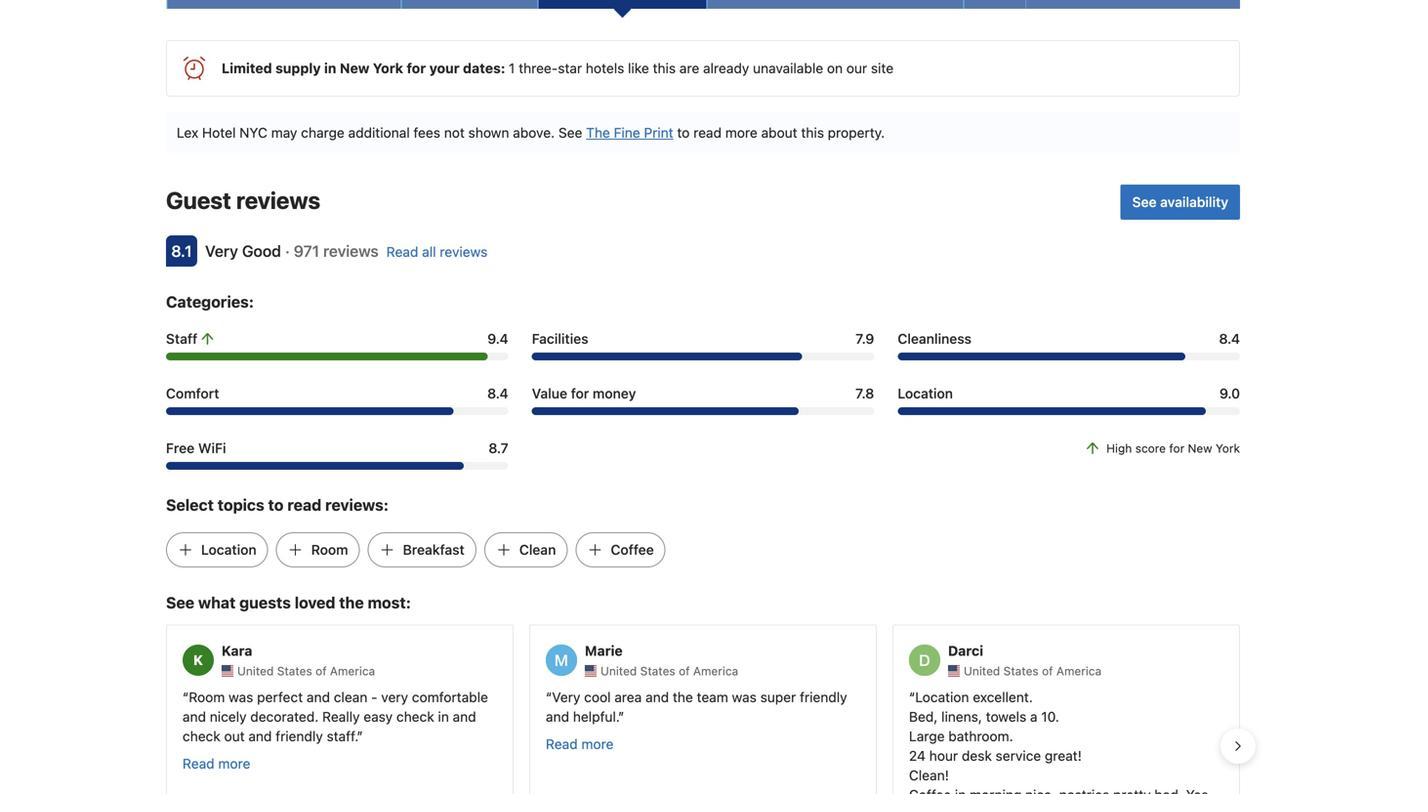 Task type: vqa. For each thing, say whether or not it's contained in the screenshot.
FOR
yes



Task type: describe. For each thing, give the bounding box(es) containing it.
score
[[1136, 441, 1166, 455]]

read for " very cool area and the team was super friendly and helpful.
[[546, 736, 578, 752]]

0 horizontal spatial in
[[324, 60, 336, 76]]

location 9.0 meter
[[898, 407, 1241, 415]]

0 vertical spatial very
[[205, 242, 238, 260]]

not
[[444, 124, 465, 140]]

team
[[697, 689, 729, 705]]

perfect
[[257, 689, 303, 705]]

availability
[[1161, 194, 1229, 210]]

staff.
[[327, 728, 357, 744]]

lex
[[177, 124, 199, 140]]

hotels
[[586, 60, 625, 76]]

nyc
[[240, 124, 268, 140]]

" inside " location excellent. bed, linens, towels a 10. large bathroom. 24 hour desk service great! clean! coffee in morning nice, pastries pretty bad
[[909, 689, 916, 705]]

was inside " room was perfect and clean - very comfortable and nicely decorated. really easy check in and check out and friendly staff.
[[229, 689, 253, 705]]

scored 8.1 element
[[166, 235, 197, 266]]

unavailable
[[753, 60, 824, 76]]

value for money 7.8 meter
[[532, 407, 875, 415]]

towels
[[986, 709, 1027, 725]]

read for " room was perfect and clean - very comfortable and nicely decorated. really easy check in and check out and friendly staff.
[[183, 755, 215, 772]]

room inside " room was perfect and clean - very comfortable and nicely decorated. really easy check in and check out and friendly staff.
[[189, 689, 225, 705]]

and down comfortable
[[453, 709, 476, 725]]

7.8
[[856, 385, 875, 401]]

3 states from the left
[[1004, 664, 1039, 678]]

the fine print link
[[586, 124, 674, 140]]

" for room was perfect and clean - very comfortable and nicely decorated. really easy check in and check out and friendly staff.
[[183, 689, 189, 705]]

topics
[[218, 496, 264, 514]]

0 horizontal spatial this
[[653, 60, 676, 76]]

0 vertical spatial location
[[898, 385, 953, 401]]

in inside " room was perfect and clean - very comfortable and nicely decorated. really easy check in and check out and friendly staff.
[[438, 709, 449, 725]]

hour
[[930, 748, 958, 764]]

1 horizontal spatial room
[[311, 541, 348, 558]]

1 horizontal spatial see
[[559, 124, 583, 140]]

marie
[[585, 643, 623, 659]]

0 horizontal spatial the
[[339, 593, 364, 612]]

guest
[[166, 186, 231, 214]]

facilities 7.9 meter
[[532, 352, 875, 360]]

morning
[[970, 787, 1022, 794]]

nicely
[[210, 709, 247, 725]]

desk
[[962, 748, 992, 764]]

united states of america for the
[[601, 664, 739, 678]]

states for perfect
[[277, 664, 312, 678]]

see for see availability
[[1133, 194, 1157, 210]]

see for see what guests loved the most:
[[166, 593, 194, 612]]

value for money
[[532, 385, 636, 401]]

very inside the " very cool area and the team was super friendly and helpful.
[[552, 689, 581, 705]]

charge
[[301, 124, 345, 140]]

" location excellent. bed, linens, towels a 10. large bathroom. 24 hour desk service great! clean! coffee in morning nice, pastries pretty bad
[[909, 689, 1209, 794]]

7.9
[[856, 330, 875, 347]]

and left helpful.
[[546, 709, 570, 725]]

coffee inside " location excellent. bed, linens, towels a 10. large bathroom. 24 hour desk service great! clean! coffee in morning nice, pastries pretty bad
[[909, 787, 952, 794]]

high score for new york
[[1107, 441, 1241, 455]]

see availability button
[[1121, 184, 1241, 220]]

three-
[[519, 60, 558, 76]]

k
[[194, 652, 203, 668]]

select
[[166, 496, 214, 514]]

" very cool area and the team was super friendly and helpful.
[[546, 689, 848, 725]]

more for super
[[582, 736, 614, 752]]

money
[[593, 385, 636, 401]]

area
[[615, 689, 642, 705]]

super
[[761, 689, 796, 705]]

very
[[381, 689, 408, 705]]

read more for and
[[546, 736, 614, 752]]

0 vertical spatial more
[[726, 124, 758, 140]]

3 of from the left
[[1042, 664, 1054, 678]]

facilities
[[532, 330, 589, 347]]

" for helpful.
[[618, 709, 624, 725]]

bed,
[[909, 709, 938, 725]]

clean!
[[909, 767, 949, 783]]

loved
[[295, 593, 335, 612]]

1 horizontal spatial for
[[571, 385, 589, 401]]

guest reviews
[[166, 186, 321, 214]]

cool
[[584, 689, 611, 705]]

united for kara
[[237, 664, 274, 678]]

a
[[1031, 709, 1038, 725]]

·
[[285, 242, 290, 260]]

read more button for nicely
[[183, 754, 250, 774]]

may
[[271, 124, 297, 140]]

and right out
[[249, 728, 272, 744]]

guests
[[240, 593, 291, 612]]

clean
[[334, 689, 368, 705]]

free wifi
[[166, 440, 226, 456]]

pastries
[[1060, 787, 1110, 794]]

limited supply in new york for your dates: 1 three-star hotels like this are already unavailable on our site
[[222, 60, 894, 76]]

like
[[628, 60, 649, 76]]

24
[[909, 748, 926, 764]]

categories:
[[166, 292, 254, 311]]

america for -
[[330, 664, 375, 678]]

read all reviews
[[387, 244, 488, 260]]

large
[[909, 728, 945, 744]]

free
[[166, 440, 195, 456]]

comfortable
[[412, 689, 488, 705]]

nice,
[[1026, 787, 1056, 794]]

hotel
[[202, 124, 236, 140]]

already
[[703, 60, 750, 76]]

guest reviews element
[[166, 184, 1113, 216]]

united for darci
[[964, 664, 1001, 678]]

fees
[[414, 124, 441, 140]]

1 horizontal spatial to
[[677, 124, 690, 140]]

read more button for and
[[546, 734, 614, 754]]

star
[[558, 60, 582, 76]]

and up really
[[307, 689, 330, 705]]

0 vertical spatial for
[[407, 60, 426, 76]]

america for team
[[693, 664, 739, 678]]

print
[[644, 124, 674, 140]]



Task type: locate. For each thing, give the bounding box(es) containing it.
2 horizontal spatial see
[[1133, 194, 1157, 210]]

the inside the " very cool area and the team was super friendly and helpful.
[[673, 689, 693, 705]]

0 vertical spatial check
[[397, 709, 434, 725]]

united down darci at the bottom of page
[[964, 664, 1001, 678]]

location down topics
[[201, 541, 257, 558]]

2 horizontal spatial read
[[546, 736, 578, 752]]

was inside the " very cool area and the team was super friendly and helpful.
[[732, 689, 757, 705]]

3 united states of america from the left
[[964, 664, 1102, 678]]

0 vertical spatial in
[[324, 60, 336, 76]]

0 horizontal spatial read
[[287, 496, 322, 514]]

united states of america image down kara
[[222, 665, 233, 677]]

read down nicely
[[183, 755, 215, 772]]

united
[[237, 664, 274, 678], [601, 664, 637, 678], [964, 664, 1001, 678]]

see left availability
[[1133, 194, 1157, 210]]

out
[[224, 728, 245, 744]]

supply
[[276, 60, 321, 76]]

to
[[677, 124, 690, 140], [268, 496, 284, 514]]

read more button down out
[[183, 754, 250, 774]]

states up excellent. on the right of the page
[[1004, 664, 1039, 678]]

of for the
[[679, 664, 690, 678]]

bathroom.
[[949, 728, 1014, 744]]

" for very cool area and the team was super friendly and helpful.
[[546, 689, 552, 705]]

united states of america image
[[222, 665, 233, 677], [585, 665, 597, 677]]

1 horizontal spatial new
[[1188, 441, 1213, 455]]

0 horizontal spatial was
[[229, 689, 253, 705]]

comfort
[[166, 385, 219, 401]]

2 of from the left
[[679, 664, 690, 678]]

0 vertical spatial new
[[340, 60, 370, 76]]

really
[[322, 709, 360, 725]]

see left 'the'
[[559, 124, 583, 140]]

very good · 971 reviews
[[205, 242, 379, 260]]

york
[[373, 60, 403, 76], [1216, 441, 1241, 455]]

1 was from the left
[[229, 689, 253, 705]]

reviews right '971'
[[323, 242, 379, 260]]

united states of america image
[[948, 665, 960, 677]]

0 horizontal spatial for
[[407, 60, 426, 76]]

lex hotel nyc may charge additional fees not shown above. see the fine print to read more about this property.
[[177, 124, 885, 140]]

1 " from the left
[[183, 689, 189, 705]]

1 horizontal spatial united
[[601, 664, 637, 678]]

above.
[[513, 124, 555, 140]]

2 horizontal spatial "
[[909, 689, 916, 705]]

1 horizontal spatial friendly
[[800, 689, 848, 705]]

1 vertical spatial very
[[552, 689, 581, 705]]

"
[[618, 709, 624, 725], [357, 728, 363, 744]]

america
[[330, 664, 375, 678], [693, 664, 739, 678], [1057, 664, 1102, 678]]

0 horizontal spatial friendly
[[276, 728, 323, 744]]

8.4 up 9.0
[[1219, 330, 1241, 347]]

1 horizontal spatial united states of america
[[601, 664, 739, 678]]

breakfast
[[403, 541, 465, 558]]

read down 'free wifi 8.7' meter
[[287, 496, 322, 514]]

1 horizontal spatial was
[[732, 689, 757, 705]]

excellent.
[[973, 689, 1033, 705]]

staff 9.4 meter
[[166, 352, 509, 360]]

1 vertical spatial more
[[582, 736, 614, 752]]

8.4 for comfort
[[488, 385, 509, 401]]

1 horizontal spatial york
[[1216, 441, 1241, 455]]

room up nicely
[[189, 689, 225, 705]]

2 united from the left
[[601, 664, 637, 678]]

reviews right all
[[440, 244, 488, 260]]

in left morning
[[955, 787, 966, 794]]

your
[[429, 60, 460, 76]]

states up area
[[640, 664, 676, 678]]

review categories element
[[166, 290, 254, 313]]

10.
[[1042, 709, 1060, 725]]

united states of america up the " very cool area and the team was super friendly and helpful.
[[601, 664, 739, 678]]

0 vertical spatial read
[[387, 244, 418, 260]]

friendly right super
[[800, 689, 848, 705]]

0 horizontal spatial more
[[218, 755, 250, 772]]

read more down helpful.
[[546, 736, 614, 752]]

united down marie at the bottom left
[[601, 664, 637, 678]]

friendly inside " room was perfect and clean - very comfortable and nicely decorated. really easy check in and check out and friendly staff.
[[276, 728, 323, 744]]

0 vertical spatial the
[[339, 593, 364, 612]]

and right area
[[646, 689, 669, 705]]

1 vertical spatial new
[[1188, 441, 1213, 455]]

very left cool
[[552, 689, 581, 705]]

2 horizontal spatial reviews
[[440, 244, 488, 260]]

read
[[387, 244, 418, 260], [546, 736, 578, 752], [183, 755, 215, 772]]

york left your
[[373, 60, 403, 76]]

united states of america up perfect
[[237, 664, 375, 678]]

was right team
[[732, 689, 757, 705]]

cleanliness
[[898, 330, 972, 347]]

0 vertical spatial room
[[311, 541, 348, 558]]

easy
[[364, 709, 393, 725]]

0 horizontal spatial "
[[357, 728, 363, 744]]

1 vertical spatial read
[[546, 736, 578, 752]]

to right topics
[[268, 496, 284, 514]]

united for marie
[[601, 664, 637, 678]]

0 vertical spatial coffee
[[611, 541, 654, 558]]

property.
[[828, 124, 885, 140]]

reviews up ·
[[236, 186, 321, 214]]

for right score
[[1170, 441, 1185, 455]]

0 horizontal spatial america
[[330, 664, 375, 678]]

0 horizontal spatial united states of america image
[[222, 665, 233, 677]]

more
[[726, 124, 758, 140], [582, 736, 614, 752], [218, 755, 250, 772]]

to right print in the top left of the page
[[677, 124, 690, 140]]

1 vertical spatial to
[[268, 496, 284, 514]]

pretty
[[1114, 787, 1151, 794]]

8.4 left value
[[488, 385, 509, 401]]

location up bed,
[[916, 689, 969, 705]]

9.0
[[1220, 385, 1241, 401]]

0 vertical spatial see
[[559, 124, 583, 140]]

0 horizontal spatial see
[[166, 593, 194, 612]]

united states of america for clean
[[237, 664, 375, 678]]

1 horizontal spatial read
[[387, 244, 418, 260]]

see availability
[[1133, 194, 1229, 210]]

location down the cleanliness
[[898, 385, 953, 401]]

1 states from the left
[[277, 664, 312, 678]]

0 horizontal spatial states
[[277, 664, 312, 678]]

united states of america image for marie
[[585, 665, 597, 677]]

new right score
[[1188, 441, 1213, 455]]

0 vertical spatial read more
[[546, 736, 614, 752]]

york for in
[[373, 60, 403, 76]]

read more down out
[[183, 755, 250, 772]]

york down 9.0
[[1216, 441, 1241, 455]]

" for decorated.
[[357, 728, 363, 744]]

2 vertical spatial more
[[218, 755, 250, 772]]

new
[[340, 60, 370, 76], [1188, 441, 1213, 455]]

comfort 8.4 meter
[[166, 407, 509, 415]]

1 horizontal spatial states
[[640, 664, 676, 678]]

states for area
[[640, 664, 676, 678]]

check down very on the left bottom
[[397, 709, 434, 725]]

8.1
[[171, 242, 192, 260]]

united down kara
[[237, 664, 274, 678]]

1 horizontal spatial coffee
[[909, 787, 952, 794]]

1 horizontal spatial check
[[397, 709, 434, 725]]

for right value
[[571, 385, 589, 401]]

0 horizontal spatial room
[[189, 689, 225, 705]]

was up nicely
[[229, 689, 253, 705]]

united states of america
[[237, 664, 375, 678], [601, 664, 739, 678], [964, 664, 1102, 678]]

2 united states of america from the left
[[601, 664, 739, 678]]

2 horizontal spatial states
[[1004, 664, 1039, 678]]

" inside the " very cool area and the team was super friendly and helpful.
[[546, 689, 552, 705]]

fine
[[614, 124, 640, 140]]

linens,
[[942, 709, 983, 725]]

clean
[[519, 541, 556, 558]]

read more button down helpful.
[[546, 734, 614, 754]]

1 america from the left
[[330, 664, 375, 678]]

cleanliness 8.4 meter
[[898, 352, 1241, 360]]

" room was perfect and clean - very comfortable and nicely decorated. really easy check in and check out and friendly staff.
[[183, 689, 488, 744]]

all
[[422, 244, 436, 260]]

2 vertical spatial read
[[183, 755, 215, 772]]

friendly down decorated. at the left
[[276, 728, 323, 744]]

2 united states of america image from the left
[[585, 665, 597, 677]]

1 horizontal spatial 8.4
[[1219, 330, 1241, 347]]

0 horizontal spatial to
[[268, 496, 284, 514]]

check
[[397, 709, 434, 725], [183, 728, 221, 744]]

3 united from the left
[[964, 664, 1001, 678]]

2 horizontal spatial united
[[964, 664, 1001, 678]]

2 vertical spatial see
[[166, 593, 194, 612]]

"
[[183, 689, 189, 705], [546, 689, 552, 705], [909, 689, 916, 705]]

1 vertical spatial 8.4
[[488, 385, 509, 401]]

america up '10.' at the right bottom
[[1057, 664, 1102, 678]]

read down helpful.
[[546, 736, 578, 752]]

3 " from the left
[[909, 689, 916, 705]]

1 horizontal spatial of
[[679, 664, 690, 678]]

2 horizontal spatial for
[[1170, 441, 1185, 455]]

0 horizontal spatial 8.4
[[488, 385, 509, 401]]

2 horizontal spatial more
[[726, 124, 758, 140]]

this
[[653, 60, 676, 76], [801, 124, 824, 140]]

of up '10.' at the right bottom
[[1042, 664, 1054, 678]]

1 united from the left
[[237, 664, 274, 678]]

1
[[509, 60, 515, 76]]

2 horizontal spatial of
[[1042, 664, 1054, 678]]

2 vertical spatial for
[[1170, 441, 1185, 455]]

free wifi 8.7 meter
[[166, 462, 509, 470]]

1 vertical spatial friendly
[[276, 728, 323, 744]]

" down really
[[357, 728, 363, 744]]

0 vertical spatial "
[[618, 709, 624, 725]]

0 vertical spatial york
[[373, 60, 403, 76]]

of up the " very cool area and the team was super friendly and helpful.
[[679, 664, 690, 678]]

select topics to read reviews:
[[166, 496, 389, 514]]

see inside button
[[1133, 194, 1157, 210]]

room down reviews:
[[311, 541, 348, 558]]

" inside " room was perfect and clean - very comfortable and nicely decorated. really easy check in and check out and friendly staff.
[[183, 689, 189, 705]]

more down helpful.
[[582, 736, 614, 752]]

this left the are
[[653, 60, 676, 76]]

1 vertical spatial in
[[438, 709, 449, 725]]

see left what
[[166, 593, 194, 612]]

1 vertical spatial read more
[[183, 755, 250, 772]]

971
[[294, 242, 319, 260]]

0 horizontal spatial united
[[237, 664, 274, 678]]

1 vertical spatial york
[[1216, 441, 1241, 455]]

1 horizontal spatial very
[[552, 689, 581, 705]]

coffee right the clean on the bottom of the page
[[611, 541, 654, 558]]

shown
[[469, 124, 509, 140]]

1 vertical spatial read
[[287, 496, 322, 514]]

rated very good element
[[205, 242, 281, 260]]

united states of america up excellent. on the right of the page
[[964, 664, 1102, 678]]

1 horizontal spatial read more
[[546, 736, 614, 752]]

0 horizontal spatial york
[[373, 60, 403, 76]]

very
[[205, 242, 238, 260], [552, 689, 581, 705]]

very right scored 8.1 element
[[205, 242, 238, 260]]

1 united states of america from the left
[[237, 664, 375, 678]]

0 horizontal spatial read more
[[183, 755, 250, 772]]

and left nicely
[[183, 709, 206, 725]]

states up perfect
[[277, 664, 312, 678]]

0 vertical spatial friendly
[[800, 689, 848, 705]]

additional
[[348, 124, 410, 140]]

new for for
[[1188, 441, 1213, 455]]

in down comfortable
[[438, 709, 449, 725]]

1 horizontal spatial reviews
[[323, 242, 379, 260]]

more down out
[[218, 755, 250, 772]]

1 vertical spatial for
[[571, 385, 589, 401]]

limited
[[222, 60, 272, 76]]

2 was from the left
[[732, 689, 757, 705]]

most:
[[368, 593, 411, 612]]

united states of america image down marie at the bottom left
[[585, 665, 597, 677]]

of for clean
[[316, 664, 327, 678]]

3 america from the left
[[1057, 664, 1102, 678]]

1 vertical spatial check
[[183, 728, 221, 744]]

1 vertical spatial the
[[673, 689, 693, 705]]

what
[[198, 593, 236, 612]]

in right supply
[[324, 60, 336, 76]]

new for in
[[340, 60, 370, 76]]

location
[[898, 385, 953, 401], [201, 541, 257, 558], [916, 689, 969, 705]]

1 united states of america image from the left
[[222, 665, 233, 677]]

1 horizontal spatial read more button
[[546, 734, 614, 754]]

1 of from the left
[[316, 664, 327, 678]]

check left out
[[183, 728, 221, 744]]

0 horizontal spatial check
[[183, 728, 221, 744]]

america up team
[[693, 664, 739, 678]]

0 horizontal spatial very
[[205, 242, 238, 260]]

the left team
[[673, 689, 693, 705]]

this is a carousel with rotating slides. it displays featured reviews of the property. use the next and previous buttons to navigate. region
[[150, 617, 1256, 794]]

our
[[847, 60, 868, 76]]

read left all
[[387, 244, 418, 260]]

8.4 for cleanliness
[[1219, 330, 1241, 347]]

in inside " location excellent. bed, linens, towels a 10. large bathroom. 24 hour desk service great! clean! coffee in morning nice, pastries pretty bad
[[955, 787, 966, 794]]

and
[[307, 689, 330, 705], [646, 689, 669, 705], [183, 709, 206, 725], [453, 709, 476, 725], [546, 709, 570, 725], [249, 728, 272, 744]]

kara
[[222, 643, 253, 659]]

united states of america image for kara
[[222, 665, 233, 677]]

" left perfect
[[183, 689, 189, 705]]

friendly inside the " very cool area and the team was super friendly and helpful.
[[800, 689, 848, 705]]

9.4
[[488, 330, 509, 347]]

about
[[761, 124, 798, 140]]

0 horizontal spatial reviews
[[236, 186, 321, 214]]

room
[[311, 541, 348, 558], [189, 689, 225, 705]]

1 horizontal spatial this
[[801, 124, 824, 140]]

new right supply
[[340, 60, 370, 76]]

for left your
[[407, 60, 426, 76]]

0 horizontal spatial of
[[316, 664, 327, 678]]

read more
[[546, 736, 614, 752], [183, 755, 250, 772]]

" down area
[[618, 709, 624, 725]]

more for comfortable
[[218, 755, 250, 772]]

0 horizontal spatial "
[[183, 689, 189, 705]]

1 horizontal spatial the
[[673, 689, 693, 705]]

staff
[[166, 330, 198, 347]]

0 vertical spatial this
[[653, 60, 676, 76]]

see
[[559, 124, 583, 140], [1133, 194, 1157, 210], [166, 593, 194, 612]]

2 horizontal spatial america
[[1057, 664, 1102, 678]]

read more for nicely
[[183, 755, 250, 772]]

more left about
[[726, 124, 758, 140]]

1 horizontal spatial read
[[694, 124, 722, 140]]

reviews
[[236, 186, 321, 214], [323, 242, 379, 260], [440, 244, 488, 260]]

8.7
[[489, 440, 509, 456]]

location inside " location excellent. bed, linens, towels a 10. large bathroom. 24 hour desk service great! clean! coffee in morning nice, pastries pretty bad
[[916, 689, 969, 705]]

2 america from the left
[[693, 664, 739, 678]]

reviews:
[[325, 496, 389, 514]]

2 horizontal spatial in
[[955, 787, 966, 794]]

york for for
[[1216, 441, 1241, 455]]

2 vertical spatial in
[[955, 787, 966, 794]]

1 horizontal spatial in
[[438, 709, 449, 725]]

2 horizontal spatial united states of america
[[964, 664, 1102, 678]]

" left cool
[[546, 689, 552, 705]]

read right print in the top left of the page
[[694, 124, 722, 140]]

1 vertical spatial this
[[801, 124, 824, 140]]

the
[[586, 124, 610, 140]]

0 vertical spatial to
[[677, 124, 690, 140]]

on
[[827, 60, 843, 76]]

high
[[1107, 441, 1132, 455]]

service
[[996, 748, 1041, 764]]

coffee down clean!
[[909, 787, 952, 794]]

darci
[[948, 643, 984, 659]]

1 horizontal spatial "
[[546, 689, 552, 705]]

the right loved
[[339, 593, 364, 612]]

1 vertical spatial coffee
[[909, 787, 952, 794]]

this right about
[[801, 124, 824, 140]]

2 states from the left
[[640, 664, 676, 678]]

america up clean
[[330, 664, 375, 678]]

1 vertical spatial room
[[189, 689, 225, 705]]

0 horizontal spatial united states of america
[[237, 664, 375, 678]]

of up " room was perfect and clean - very comfortable and nicely decorated. really easy check in and check out and friendly staff.
[[316, 664, 327, 678]]

for
[[407, 60, 426, 76], [571, 385, 589, 401], [1170, 441, 1185, 455]]

see what guests loved the most:
[[166, 593, 411, 612]]

0 horizontal spatial coffee
[[611, 541, 654, 558]]

1 horizontal spatial united states of america image
[[585, 665, 597, 677]]

0 vertical spatial read
[[694, 124, 722, 140]]

value
[[532, 385, 568, 401]]

2 " from the left
[[546, 689, 552, 705]]

1 vertical spatial location
[[201, 541, 257, 558]]

" up bed,
[[909, 689, 916, 705]]



